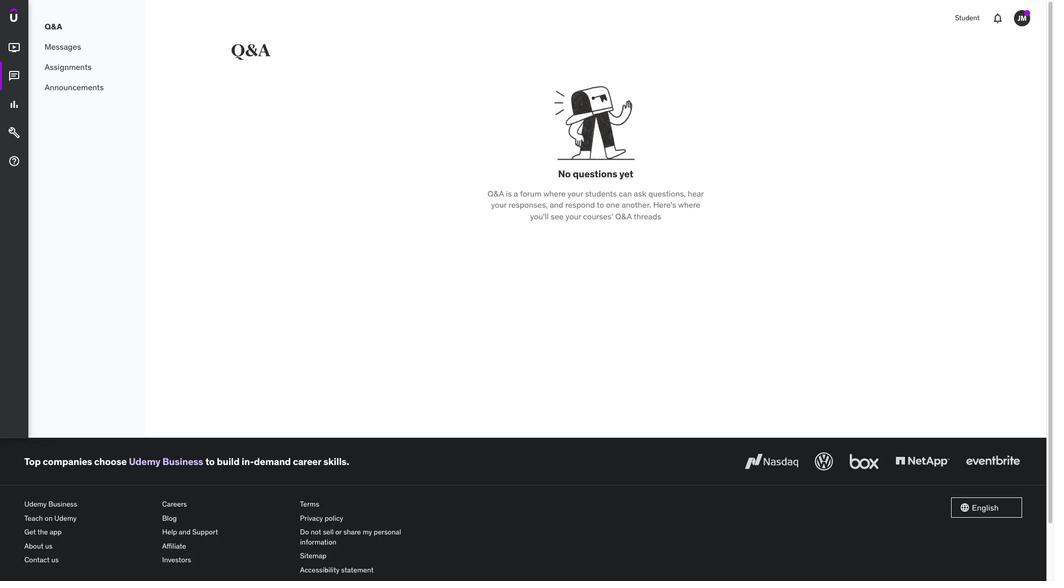 Task type: describe. For each thing, give the bounding box(es) containing it.
policy
[[325, 514, 343, 523]]

terms privacy policy do not sell or share my personal information sitemap accessibility statement
[[300, 500, 401, 575]]

announcements link
[[28, 77, 145, 97]]

help and support link
[[162, 526, 292, 540]]

another.
[[622, 200, 652, 210]]

teach
[[24, 514, 43, 523]]

support
[[192, 528, 218, 537]]

terms link
[[300, 498, 430, 512]]

hear
[[688, 189, 704, 199]]

0 vertical spatial udemy
[[129, 456, 160, 468]]

no questions yet
[[558, 168, 634, 180]]

2 medium image from the top
[[8, 70, 20, 82]]

and inside the q&a is a forum where your students can ask questions, hear your responses, and respond to one another. here's where you'll see your courses' q&a threads
[[550, 200, 564, 210]]

my
[[363, 528, 372, 537]]

privacy
[[300, 514, 323, 523]]

questions
[[573, 168, 618, 180]]

2 vertical spatial udemy
[[54, 514, 77, 523]]

blog
[[162, 514, 177, 523]]

statement
[[341, 566, 374, 575]]

not
[[311, 528, 321, 537]]

careers blog help and support affiliate investors
[[162, 500, 218, 565]]

threads
[[634, 211, 662, 221]]

2 medium image from the top
[[8, 127, 20, 139]]

companies
[[43, 456, 92, 468]]

ask
[[634, 189, 647, 199]]

choose
[[94, 456, 127, 468]]

udemy business teach on udemy get the app about us contact us
[[24, 500, 77, 565]]

affiliate link
[[162, 540, 292, 554]]

respond
[[566, 200, 595, 210]]

one
[[606, 200, 620, 210]]

questions,
[[649, 189, 686, 199]]

help
[[162, 528, 177, 537]]

1 medium image from the top
[[8, 42, 20, 54]]

volkswagen image
[[813, 451, 836, 473]]

is
[[506, 189, 512, 199]]

on
[[45, 514, 53, 523]]

box image
[[848, 451, 882, 473]]

jm
[[1018, 13, 1027, 23]]

q&a link
[[28, 16, 145, 37]]

0 vertical spatial business
[[163, 456, 203, 468]]

app
[[50, 528, 62, 537]]

students
[[585, 189, 617, 199]]

about us link
[[24, 540, 154, 554]]

forum
[[520, 189, 542, 199]]

courses'
[[583, 211, 614, 221]]

2 vertical spatial your
[[566, 211, 581, 221]]

build
[[217, 456, 240, 468]]

career
[[293, 456, 321, 468]]

announcements
[[45, 82, 104, 92]]

careers
[[162, 500, 187, 509]]

in-
[[242, 456, 254, 468]]

nasdaq image
[[743, 451, 801, 473]]

investors
[[162, 556, 191, 565]]

1 vertical spatial us
[[51, 556, 59, 565]]

business inside udemy business teach on udemy get the app about us contact us
[[48, 500, 77, 509]]

contact us link
[[24, 554, 154, 568]]

accessibility statement link
[[300, 564, 430, 578]]

udemy image
[[10, 8, 56, 25]]

to inside the q&a is a forum where your students can ask questions, hear your responses, and respond to one another. here's where you'll see your courses' q&a threads
[[597, 200, 604, 210]]



Task type: vqa. For each thing, say whether or not it's contained in the screenshot.
25,000+
no



Task type: locate. For each thing, give the bounding box(es) containing it.
a
[[514, 189, 518, 199]]

share
[[344, 528, 361, 537]]

messages
[[45, 41, 81, 52]]

you have alerts image
[[1025, 10, 1031, 16]]

to down students
[[597, 200, 604, 210]]

small image
[[960, 503, 970, 513]]

teach on udemy link
[[24, 512, 154, 526]]

sitemap link
[[300, 550, 430, 564]]

0 vertical spatial medium image
[[8, 42, 20, 54]]

q&a
[[45, 21, 62, 31], [231, 40, 270, 61], [488, 189, 504, 199], [616, 211, 632, 221]]

accessibility
[[300, 566, 340, 575]]

to left build
[[205, 456, 215, 468]]

the
[[38, 528, 48, 537]]

assignments
[[45, 62, 92, 72]]

udemy right the on
[[54, 514, 77, 523]]

see
[[551, 211, 564, 221]]

0 vertical spatial where
[[544, 189, 566, 199]]

information
[[300, 538, 337, 547]]

2 vertical spatial medium image
[[8, 155, 20, 167]]

your down respond
[[566, 211, 581, 221]]

and up see
[[550, 200, 564, 210]]

privacy policy link
[[300, 512, 430, 526]]

get
[[24, 528, 36, 537]]

udemy
[[129, 456, 160, 468], [24, 500, 47, 509], [54, 514, 77, 523]]

1 vertical spatial udemy business link
[[24, 498, 154, 512]]

contact
[[24, 556, 50, 565]]

investors link
[[162, 554, 292, 568]]

medium image
[[8, 42, 20, 54], [8, 70, 20, 82], [8, 155, 20, 167]]

business
[[163, 456, 203, 468], [48, 500, 77, 509]]

1 horizontal spatial and
[[550, 200, 564, 210]]

no
[[558, 168, 571, 180]]

1 horizontal spatial to
[[597, 200, 604, 210]]

where down hear
[[679, 200, 701, 210]]

blog link
[[162, 512, 292, 526]]

or
[[336, 528, 342, 537]]

about
[[24, 542, 43, 551]]

udemy up teach
[[24, 500, 47, 509]]

udemy business link
[[129, 456, 203, 468], [24, 498, 154, 512]]

udemy right choose
[[129, 456, 160, 468]]

messages link
[[28, 37, 145, 57]]

1 vertical spatial and
[[179, 528, 191, 537]]

terms
[[300, 500, 319, 509]]

do not sell or share my personal information button
[[300, 526, 430, 550]]

you'll
[[530, 211, 549, 221]]

udemy business link up careers
[[129, 456, 203, 468]]

sell
[[323, 528, 334, 537]]

1 vertical spatial business
[[48, 500, 77, 509]]

assignments link
[[28, 57, 145, 77]]

business up careers
[[163, 456, 203, 468]]

0 horizontal spatial and
[[179, 528, 191, 537]]

yet
[[620, 168, 634, 180]]

careers link
[[162, 498, 292, 512]]

top companies choose udemy business to build in-demand career skills.
[[24, 456, 349, 468]]

and inside careers blog help and support affiliate investors
[[179, 528, 191, 537]]

us
[[45, 542, 53, 551], [51, 556, 59, 565]]

student
[[955, 13, 980, 22]]

0 vertical spatial to
[[597, 200, 604, 210]]

do
[[300, 528, 309, 537]]

1 vertical spatial medium image
[[8, 127, 20, 139]]

0 vertical spatial udemy business link
[[129, 456, 203, 468]]

netapp image
[[894, 451, 952, 473]]

0 vertical spatial your
[[568, 189, 583, 199]]

0 vertical spatial us
[[45, 542, 53, 551]]

student link
[[949, 6, 986, 30]]

0 vertical spatial medium image
[[8, 98, 20, 111]]

0 horizontal spatial business
[[48, 500, 77, 509]]

sitemap
[[300, 552, 327, 561]]

2 horizontal spatial udemy
[[129, 456, 160, 468]]

udemy business link up the get the app link
[[24, 498, 154, 512]]

q&a is a forum where your students can ask questions, hear your responses, and respond to one another. here's where you'll see your courses' q&a threads
[[488, 189, 704, 221]]

1 vertical spatial udemy
[[24, 500, 47, 509]]

affiliate
[[162, 542, 186, 551]]

your
[[568, 189, 583, 199], [491, 200, 507, 210], [566, 211, 581, 221]]

3 medium image from the top
[[8, 155, 20, 167]]

english
[[972, 503, 999, 513]]

1 medium image from the top
[[8, 98, 20, 111]]

1 horizontal spatial where
[[679, 200, 701, 210]]

0 horizontal spatial udemy
[[24, 500, 47, 509]]

0 horizontal spatial to
[[205, 456, 215, 468]]

jm link
[[1011, 6, 1035, 30]]

notifications image
[[992, 12, 1004, 24]]

1 horizontal spatial udemy
[[54, 514, 77, 523]]

0 vertical spatial and
[[550, 200, 564, 210]]

where
[[544, 189, 566, 199], [679, 200, 701, 210]]

top
[[24, 456, 41, 468]]

can
[[619, 189, 632, 199]]

get the app link
[[24, 526, 154, 540]]

1 horizontal spatial business
[[163, 456, 203, 468]]

here's
[[654, 200, 677, 210]]

1 vertical spatial medium image
[[8, 70, 20, 82]]

personal
[[374, 528, 401, 537]]

us right contact
[[51, 556, 59, 565]]

and
[[550, 200, 564, 210], [179, 528, 191, 537]]

english button
[[952, 498, 1023, 518]]

and right help on the bottom of the page
[[179, 528, 191, 537]]

to
[[597, 200, 604, 210], [205, 456, 215, 468]]

medium image
[[8, 98, 20, 111], [8, 127, 20, 139]]

business up the on
[[48, 500, 77, 509]]

where down no
[[544, 189, 566, 199]]

responses,
[[509, 200, 548, 210]]

1 vertical spatial to
[[205, 456, 215, 468]]

eventbrite image
[[964, 451, 1023, 473]]

us right about
[[45, 542, 53, 551]]

1 vertical spatial your
[[491, 200, 507, 210]]

skills.
[[323, 456, 349, 468]]

1 vertical spatial where
[[679, 200, 701, 210]]

your down is
[[491, 200, 507, 210]]

0 horizontal spatial where
[[544, 189, 566, 199]]

demand
[[254, 456, 291, 468]]

your up respond
[[568, 189, 583, 199]]



